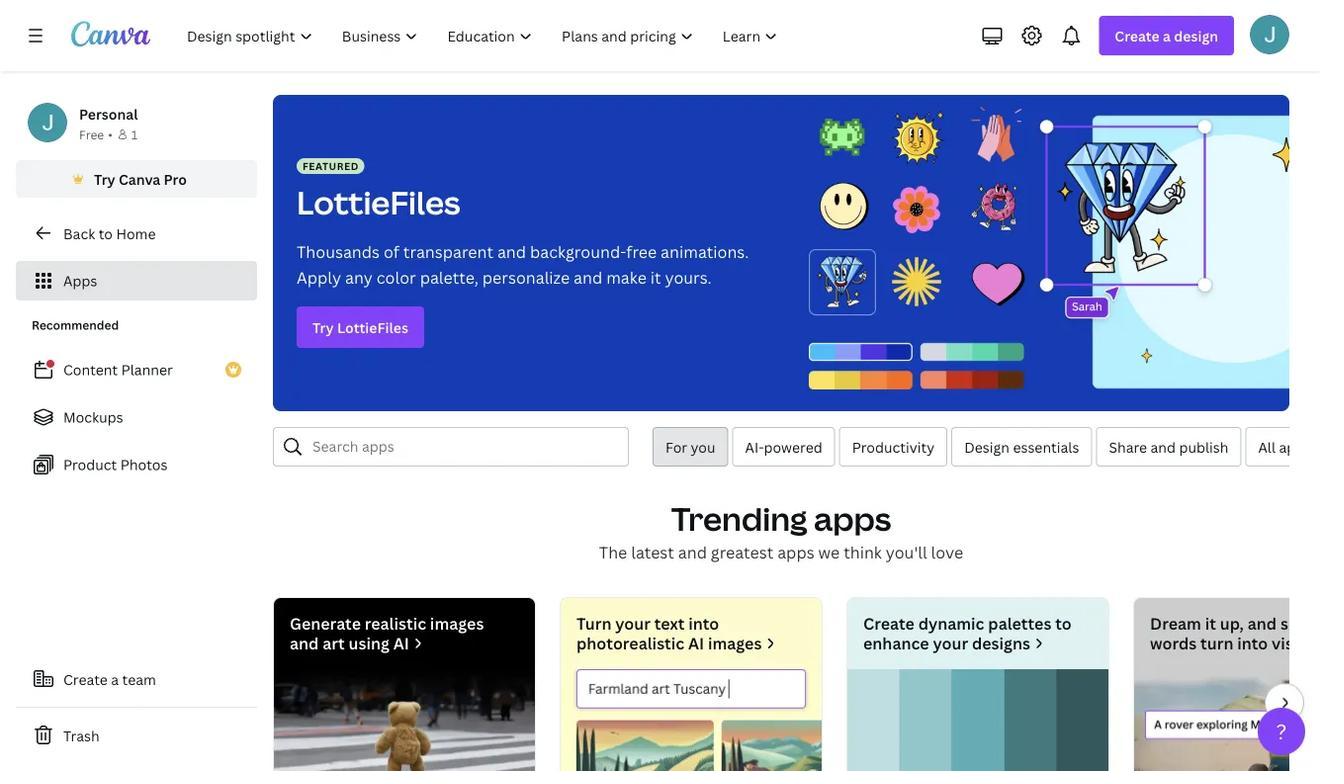 Task type: locate. For each thing, give the bounding box(es) containing it.
ai inside turn your text into photorealistic ai images
[[689, 633, 704, 654]]

we
[[819, 542, 840, 563]]

back to home link
[[16, 214, 257, 253]]

images inside turn your text into photorealistic ai images
[[708, 633, 762, 654]]

dall·e image
[[274, 670, 535, 772]]

create dynamic palettes to enhance your designs button
[[847, 598, 1110, 772]]

images right 'text'
[[708, 633, 762, 654]]

1 vertical spatial to
[[1056, 613, 1072, 635]]

ai right using
[[393, 633, 409, 654]]

to right palettes
[[1056, 613, 1072, 635]]

1 vertical spatial apps
[[814, 498, 892, 541]]

product photos link
[[16, 445, 257, 485]]

create inside dropdown button
[[1115, 26, 1160, 45]]

0 vertical spatial it
[[651, 267, 661, 288]]

share
[[1109, 438, 1148, 457]]

share and publish button
[[1096, 427, 1242, 467]]

ai-
[[745, 438, 764, 457]]

create for create a design
[[1115, 26, 1160, 45]]

dream
[[1151, 613, 1202, 635]]

publish
[[1180, 438, 1229, 457]]

a inside button
[[111, 670, 119, 689]]

try inside try lottiefiles button
[[313, 318, 334, 337]]

and right "latest"
[[678, 542, 707, 563]]

text
[[655, 613, 685, 635]]

all apps
[[1259, 438, 1312, 457]]

1 vertical spatial a
[[111, 670, 119, 689]]

into
[[689, 613, 719, 635]]

list containing content planner
[[16, 350, 257, 485]]

lottiefiles down any
[[337, 318, 408, 337]]

a inside dropdown button
[[1163, 26, 1171, 45]]

turn
[[577, 613, 612, 635]]

transparent
[[403, 241, 494, 263]]

1 horizontal spatial to
[[1056, 613, 1072, 635]]

0 horizontal spatial to
[[99, 224, 113, 243]]

john smith image
[[1250, 15, 1290, 54]]

create a team button
[[16, 660, 257, 699]]

it right make
[[651, 267, 661, 288]]

magic media image
[[1135, 670, 1322, 772]]

ai-powered
[[745, 438, 823, 457]]

featured lottiefiles
[[297, 159, 461, 224]]

a
[[1163, 26, 1171, 45], [111, 670, 119, 689]]

1 horizontal spatial a
[[1163, 26, 1171, 45]]

top level navigation element
[[174, 16, 795, 55]]

a preview image of the app named "lottiefiles" showing multiple animations with different color palettes image
[[803, 95, 1322, 412]]

powered
[[764, 438, 823, 457]]

0 horizontal spatial a
[[111, 670, 119, 689]]

animations.
[[661, 241, 749, 263]]

apps inside button
[[1280, 438, 1312, 457]]

apps left we
[[778, 542, 815, 563]]

design essentials button
[[952, 427, 1093, 467]]

images inside generate realistic images and art using ai
[[430, 613, 484, 635]]

featured
[[303, 159, 359, 173]]

try canva pro button
[[16, 160, 257, 198]]

0 vertical spatial apps
[[1280, 438, 1312, 457]]

1 vertical spatial try
[[313, 318, 334, 337]]

try left canva
[[94, 170, 115, 188]]

1
[[131, 126, 138, 142]]

of
[[384, 241, 400, 263]]

1 vertical spatial create
[[864, 613, 915, 635]]

create
[[1115, 26, 1160, 45], [864, 613, 915, 635], [63, 670, 108, 689]]

for you button
[[653, 427, 729, 467]]

0 horizontal spatial create
[[63, 670, 108, 689]]

1 horizontal spatial your
[[933, 633, 969, 654]]

and left art
[[290, 633, 319, 654]]

realistic
[[365, 613, 426, 635]]

apps for trending
[[814, 498, 892, 541]]

apps
[[1280, 438, 1312, 457], [814, 498, 892, 541], [778, 542, 815, 563]]

productivity
[[852, 438, 935, 457]]

make
[[607, 267, 647, 288]]

try down apply
[[313, 318, 334, 337]]

pro
[[164, 170, 187, 188]]

1 vertical spatial lottiefiles
[[337, 318, 408, 337]]

imagen image
[[561, 670, 822, 772]]

create a team
[[63, 670, 156, 689]]

enhance
[[864, 633, 930, 654]]

1 vertical spatial it
[[1206, 613, 1217, 635]]

0 horizontal spatial try
[[94, 170, 115, 188]]

photorealistic
[[577, 633, 685, 654]]

ai right 'text'
[[689, 633, 704, 654]]

0 horizontal spatial images
[[430, 613, 484, 635]]

ai-powered button
[[733, 427, 836, 467]]

0 vertical spatial lottiefiles
[[297, 181, 461, 224]]

love
[[931, 542, 964, 563]]

and right share in the right of the page
[[1151, 438, 1176, 457]]

try lottiefiles button
[[297, 307, 424, 348]]

1 horizontal spatial it
[[1206, 613, 1217, 635]]

a left the "design"
[[1163, 26, 1171, 45]]

list
[[16, 350, 257, 485]]

images right realistic
[[430, 613, 484, 635]]

lottiefiles up of
[[297, 181, 461, 224]]

? button
[[1258, 708, 1306, 756]]

apps link
[[16, 261, 257, 301]]

try inside the try canva pro button
[[94, 170, 115, 188]]

a left team
[[111, 670, 119, 689]]

apps right all
[[1280, 438, 1312, 457]]

canva
[[119, 170, 160, 188]]

2 horizontal spatial create
[[1115, 26, 1160, 45]]

0 horizontal spatial ai
[[393, 633, 409, 654]]

?
[[1277, 718, 1287, 746]]

2 ai from the left
[[689, 633, 704, 654]]

your left 'text'
[[616, 613, 651, 635]]

create left team
[[63, 670, 108, 689]]

1 ai from the left
[[393, 633, 409, 654]]

any
[[345, 267, 373, 288]]

and inside "dream it up, and see yo"
[[1248, 613, 1277, 635]]

design
[[1175, 26, 1219, 45]]

2 vertical spatial create
[[63, 670, 108, 689]]

to
[[99, 224, 113, 243], [1056, 613, 1072, 635]]

create dynamic palettes to enhance your designs
[[864, 613, 1072, 654]]

create left the "design"
[[1115, 26, 1160, 45]]

create left dynamic
[[864, 613, 915, 635]]

1 horizontal spatial create
[[864, 613, 915, 635]]

design
[[965, 438, 1010, 457]]

0 vertical spatial try
[[94, 170, 115, 188]]

0 vertical spatial a
[[1163, 26, 1171, 45]]

0 horizontal spatial it
[[651, 267, 661, 288]]

0 vertical spatial create
[[1115, 26, 1160, 45]]

and
[[497, 241, 526, 263], [574, 267, 603, 288], [1151, 438, 1176, 457], [678, 542, 707, 563], [1248, 613, 1277, 635], [290, 633, 319, 654]]

to right 'back'
[[99, 224, 113, 243]]

trending
[[671, 498, 808, 541]]

ai
[[393, 633, 409, 654], [689, 633, 704, 654]]

lottiefiles
[[297, 181, 461, 224], [337, 318, 408, 337]]

create inside the 'create dynamic palettes to enhance your designs'
[[864, 613, 915, 635]]

and right up,
[[1248, 613, 1277, 635]]

your left designs
[[933, 633, 969, 654]]

mockups link
[[16, 398, 257, 437]]

0 horizontal spatial your
[[616, 613, 651, 635]]

1 horizontal spatial ai
[[689, 633, 704, 654]]

lottiefiles inside try lottiefiles button
[[337, 318, 408, 337]]

personalize
[[483, 267, 570, 288]]

product photos
[[63, 456, 168, 474]]

it left up,
[[1206, 613, 1217, 635]]

try
[[94, 170, 115, 188], [313, 318, 334, 337]]

1 horizontal spatial images
[[708, 633, 762, 654]]

1 horizontal spatial try
[[313, 318, 334, 337]]

palette,
[[420, 267, 479, 288]]

apps up think
[[814, 498, 892, 541]]

personal
[[79, 104, 138, 123]]

it inside "dream it up, and see yo"
[[1206, 613, 1217, 635]]

latest
[[631, 542, 675, 563]]

see
[[1281, 613, 1307, 635]]



Task type: describe. For each thing, give the bounding box(es) containing it.
try for try canva pro
[[94, 170, 115, 188]]

the
[[599, 542, 627, 563]]

turn your text into photorealistic ai images button
[[560, 598, 823, 772]]

free
[[79, 126, 104, 142]]

designs
[[972, 633, 1031, 654]]

for
[[666, 438, 688, 457]]

dream it up, and see yo button
[[1134, 598, 1322, 772]]

you
[[691, 438, 716, 457]]

•
[[108, 126, 113, 142]]

generate realistic images and art using ai
[[290, 613, 484, 654]]

generate realistic images and art using ai button
[[273, 598, 536, 772]]

content
[[63, 361, 118, 379]]

dream it up, and see yo
[[1151, 613, 1322, 654]]

home
[[116, 224, 156, 243]]

using
[[349, 633, 390, 654]]

turn your text into photorealistic ai images
[[577, 613, 762, 654]]

generate
[[290, 613, 361, 635]]

share and publish
[[1109, 438, 1229, 457]]

to inside the 'create dynamic palettes to enhance your designs'
[[1056, 613, 1072, 635]]

a for team
[[111, 670, 119, 689]]

free •
[[79, 126, 113, 142]]

thousands of transparent and background-free animations. apply any color palette, personalize and make it yours.
[[297, 241, 749, 288]]

greatest
[[711, 542, 774, 563]]

apps for all
[[1280, 438, 1312, 457]]

all
[[1259, 438, 1276, 457]]

try lottiefiles
[[313, 318, 408, 337]]

trending apps the latest and greatest apps we think you'll love
[[599, 498, 964, 563]]

trash
[[63, 727, 100, 745]]

create a design
[[1115, 26, 1219, 45]]

create a design button
[[1099, 16, 1235, 55]]

color
[[377, 267, 416, 288]]

and up personalize
[[497, 241, 526, 263]]

dynamic
[[919, 613, 985, 635]]

yo
[[1311, 613, 1322, 635]]

content planner link
[[16, 350, 257, 390]]

thousands
[[297, 241, 380, 263]]

create for create dynamic palettes to enhance your designs
[[864, 613, 915, 635]]

shade image
[[848, 670, 1109, 772]]

art
[[323, 633, 345, 654]]

apps
[[63, 272, 97, 290]]

apply
[[297, 267, 341, 288]]

free
[[626, 241, 657, 263]]

back
[[63, 224, 95, 243]]

planner
[[121, 361, 173, 379]]

mockups
[[63, 408, 123, 427]]

recommended
[[32, 317, 119, 333]]

design essentials
[[965, 438, 1080, 457]]

try canva pro
[[94, 170, 187, 188]]

yours.
[[665, 267, 712, 288]]

all apps button
[[1246, 427, 1322, 467]]

background-
[[530, 241, 626, 263]]

and inside generate realistic images and art using ai
[[290, 633, 319, 654]]

it inside thousands of transparent and background-free animations. apply any color palette, personalize and make it yours.
[[651, 267, 661, 288]]

for you
[[666, 438, 716, 457]]

create for create a team
[[63, 670, 108, 689]]

lottiefiles for featured lottiefiles
[[297, 181, 461, 224]]

essentials
[[1013, 438, 1080, 457]]

content planner
[[63, 361, 173, 379]]

up,
[[1220, 613, 1244, 635]]

you'll
[[886, 542, 928, 563]]

productivity button
[[840, 427, 948, 467]]

think
[[844, 542, 882, 563]]

Input field to search for apps search field
[[313, 428, 616, 466]]

try for try lottiefiles
[[313, 318, 334, 337]]

0 vertical spatial to
[[99, 224, 113, 243]]

your inside the 'create dynamic palettes to enhance your designs'
[[933, 633, 969, 654]]

a for design
[[1163, 26, 1171, 45]]

2 vertical spatial apps
[[778, 542, 815, 563]]

team
[[122, 670, 156, 689]]

your inside turn your text into photorealistic ai images
[[616, 613, 651, 635]]

back to home
[[63, 224, 156, 243]]

trash link
[[16, 716, 257, 756]]

and inside 'trending apps the latest and greatest apps we think you'll love'
[[678, 542, 707, 563]]

and inside button
[[1151, 438, 1176, 457]]

photos
[[120, 456, 168, 474]]

palettes
[[989, 613, 1052, 635]]

ai inside generate realistic images and art using ai
[[393, 633, 409, 654]]

and down background-
[[574, 267, 603, 288]]

lottiefiles for try lottiefiles
[[337, 318, 408, 337]]

product
[[63, 456, 117, 474]]



Task type: vqa. For each thing, say whether or not it's contained in the screenshot.
try corresponding to Try Canva Pro
yes



